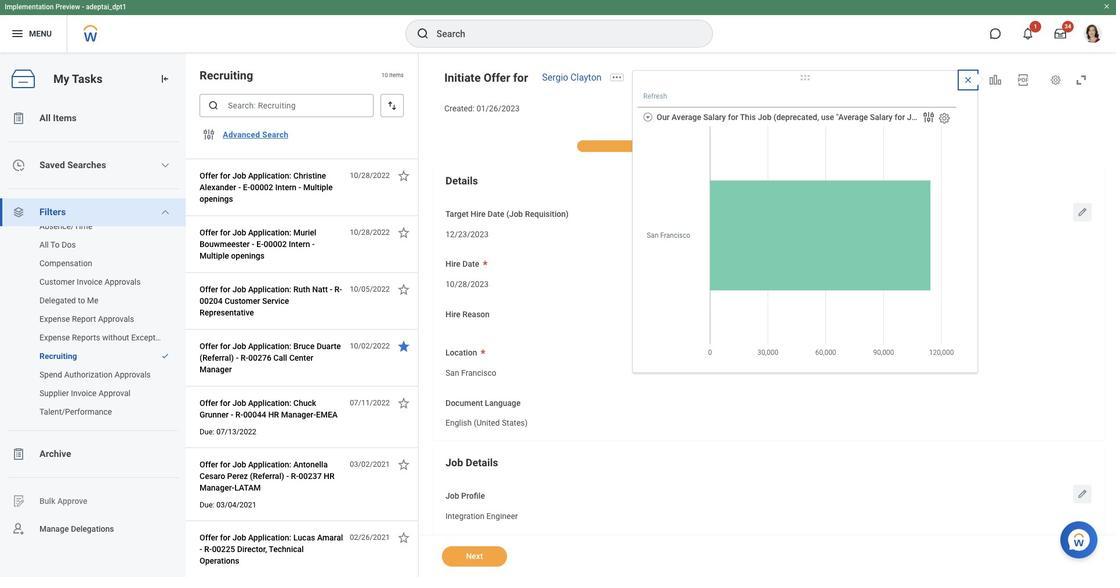 Task type: describe. For each thing, give the bounding box(es) containing it.
list containing absence/time
[[0, 217, 186, 421]]

01/26/2023
[[477, 104, 520, 113]]

me
[[87, 296, 99, 305]]

alexander
[[200, 183, 236, 192]]

spend
[[39, 370, 62, 380]]

collapse image
[[644, 113, 653, 122]]

00044
[[243, 410, 266, 420]]

clipboard image
[[12, 447, 26, 461]]

e- for alexander
[[243, 183, 250, 192]]

sergio
[[542, 72, 569, 83]]

07/11/2022
[[350, 399, 390, 407]]

sergio clayton
[[542, 72, 602, 83]]

job up "job profile"
[[446, 457, 463, 469]]

expense for expense reports without exceptions
[[39, 333, 70, 342]]

openings for bouwmeester
[[231, 251, 265, 261]]

0 vertical spatial details
[[446, 175, 478, 187]]

for left configure and view chart data image
[[895, 113, 905, 122]]

due: 07/13/2022
[[200, 428, 257, 436]]

profile logan mcneil image
[[1084, 24, 1103, 45]]

close environment banner image
[[1104, 3, 1111, 10]]

multiple for offer for job application: muriel bouwmeester ‎- e-00002 intern - multiple openings
[[200, 251, 229, 261]]

profile")
[[923, 113, 952, 122]]

initiate
[[445, 71, 481, 85]]

supplier invoice approval button
[[0, 384, 174, 403]]

job left configure and view chart data image
[[907, 113, 921, 122]]

approvals for customer invoice approvals
[[105, 277, 141, 287]]

director,
[[237, 545, 267, 554]]

archive button
[[0, 440, 186, 468]]

supplier invoice approval
[[39, 389, 131, 398]]

chevron down image
[[161, 208, 170, 217]]

job inside the offer for job application: muriel bouwmeester ‎- e-00002 intern - multiple openings
[[233, 228, 246, 237]]

manage delegations
[[39, 524, 114, 534]]

job right this
[[758, 113, 772, 122]]

all to dos button
[[0, 236, 174, 254]]

offer for offer for job application: chuck grunner ‎- r-00044 hr manager-emea
[[200, 399, 218, 408]]

my tasks element
[[0, 53, 186, 577]]

english
[[446, 419, 472, 428]]

saved searches button
[[0, 151, 186, 179]]

recruiting button
[[0, 347, 156, 366]]

item list element
[[186, 53, 419, 577]]

my
[[53, 72, 69, 86]]

bruce
[[294, 342, 315, 351]]

offer for job application: christine alexander ‎- e-00002 intern - multiple openings
[[200, 171, 333, 204]]

talent/performance button
[[0, 403, 174, 421]]

to
[[51, 240, 60, 250]]

manager
[[200, 365, 232, 374]]

compensation inside button
[[39, 259, 92, 268]]

notifications large image
[[1023, 28, 1034, 39]]

r- inside offer for job application: chuck grunner ‎- r-00044 hr manager-emea
[[236, 410, 243, 420]]

openings for alexander
[[200, 194, 233, 204]]

(referral) inside offer for job application: antonella cesaro perez (referral) ‎- r-00237 hr manager-latam
[[250, 472, 284, 481]]

offer for job application: lucas amaral ‎- r-00225 director, technical operations button
[[200, 531, 344, 568]]

for for offer for job application: chuck grunner ‎- r-00044 hr manager-emea
[[220, 399, 231, 408]]

gear image
[[1050, 74, 1062, 86]]

expense report approvals
[[39, 315, 134, 324]]

hire for hire reason
[[446, 310, 461, 319]]

job inside offer for job application: lucas amaral ‎- r-00225 director, technical operations
[[233, 533, 246, 543]]

application: for chuck
[[248, 399, 292, 408]]

job details element
[[433, 446, 1105, 577]]

use
[[821, 113, 835, 122]]

offer for job application: bruce duarte (referral) ‎- r-00276 call center manager
[[200, 342, 341, 374]]

all items
[[39, 113, 77, 124]]

00002 for bouwmeester
[[264, 240, 287, 249]]

representative
[[200, 308, 254, 317]]

offer for job application: bruce duarte (referral) ‎- r-00276 call center manager button
[[200, 340, 344, 377]]

00194
[[648, 72, 674, 83]]

1 vertical spatial details
[[466, 457, 498, 469]]

1 vertical spatial search image
[[208, 100, 219, 111]]

star image for offer for job application: muriel bouwmeester ‎- e-00002 intern - multiple openings
[[397, 226, 411, 240]]

job inside the offer for job application: christine alexander ‎- e-00002 intern - multiple openings
[[233, 171, 246, 180]]

language
[[485, 399, 521, 408]]

our average salary for this job (deprecated, use "average salary for job profile") (do not use)
[[657, 113, 1001, 122]]

initiate offer for
[[445, 71, 528, 85]]

call
[[274, 353, 287, 363]]

duarte
[[317, 342, 341, 351]]

job inside offer for job application: bruce duarte (referral) ‎- r-00276 call center manager
[[233, 342, 246, 351]]

edit image
[[1077, 489, 1089, 500]]

‎- inside offer for job application: antonella cesaro perez (referral) ‎- r-00237 hr manager-latam
[[286, 472, 289, 481]]

- inside menu banner
[[82, 3, 84, 11]]

offer for job application: muriel bouwmeester ‎- e-00002 intern - multiple openings
[[200, 228, 317, 261]]

target hire date (job requisition) element
[[446, 222, 489, 243]]

perspective image
[[12, 205, 26, 219]]

10/28/2023
[[446, 280, 489, 289]]

10/28/2022 for offer for job application: muriel bouwmeester ‎- e-00002 intern - multiple openings
[[350, 228, 390, 237]]

english (united states)
[[446, 419, 528, 428]]

customer inside offer for job application: ruth natt ‎- r- 00204 customer service representative
[[225, 297, 260, 306]]

sort image
[[387, 100, 398, 111]]

00276
[[248, 353, 272, 363]]

approvals for spend authorization approvals
[[115, 370, 151, 380]]

multiple for offer for job application: christine alexander ‎- e-00002 intern - multiple openings
[[303, 183, 333, 192]]

delegations
[[71, 524, 114, 534]]

operations
[[200, 557, 239, 566]]

r- inside offer for job application: antonella cesaro perez (referral) ‎- r-00237 hr manager-latam
[[291, 472, 299, 481]]

cesaro
[[200, 472, 225, 481]]

perez
[[227, 472, 248, 481]]

bouwmeester
[[200, 240, 250, 249]]

recruiting inside item list element
[[200, 68, 253, 82]]

offer for job application: antonella cesaro perez (referral) ‎- r-00237 hr manager-latam
[[200, 460, 335, 493]]

offer for job application: muriel bouwmeester ‎- e-00002 intern - multiple openings button
[[200, 226, 344, 263]]

tasks
[[72, 72, 103, 86]]

document
[[446, 399, 483, 408]]

natt
[[312, 285, 328, 294]]

job inside offer for job application: ruth natt ‎- r- 00204 customer service representative
[[233, 285, 246, 294]]

customer invoice approvals button
[[0, 273, 174, 291]]

approvals for expense report approvals
[[98, 315, 134, 324]]

offer for offer for job application: bruce duarte (referral) ‎- r-00276 call center manager
[[200, 342, 218, 351]]

spend authorization approvals button
[[0, 366, 174, 384]]

invoice for approval
[[71, 389, 97, 398]]

fullscreen image
[[1075, 73, 1089, 87]]

star image for offer for job application: christine alexander ‎- e-00002 intern - multiple openings
[[397, 169, 411, 183]]

offer for job application: chuck grunner ‎- r-00044 hr manager-emea button
[[200, 396, 344, 422]]

delegated
[[39, 296, 76, 305]]

items
[[53, 113, 77, 124]]

lucas
[[294, 533, 315, 543]]

dos
[[62, 240, 76, 250]]

rename image
[[12, 494, 26, 508]]

inbox large image
[[1055, 28, 1067, 39]]

expense for expense report approvals
[[39, 315, 70, 324]]

10/05/2022
[[350, 285, 390, 294]]

expense reports without exceptions button
[[0, 328, 174, 347]]

03/02/2021
[[350, 460, 390, 469]]

approval
[[99, 389, 131, 398]]

sergio clayton link
[[542, 72, 602, 83]]

view printable version (pdf) image
[[1017, 73, 1031, 87]]

saved searches
[[39, 160, 106, 171]]

offer for offer for job application: muriel bouwmeester ‎- e-00002 intern - multiple openings
[[200, 228, 218, 237]]

job inside offer for job application: chuck grunner ‎- r-00044 hr manager-emea
[[233, 399, 246, 408]]

emea
[[316, 410, 338, 420]]

34
[[1065, 23, 1072, 30]]

san
[[446, 369, 459, 378]]

for for offer for job application: ruth natt ‎- r- 00204 customer service representative
[[220, 285, 231, 294]]

our
[[657, 113, 670, 122]]

latam
[[235, 483, 261, 493]]

recruiting inside button
[[39, 352, 77, 361]]

amaral
[[317, 533, 343, 543]]

integration
[[446, 512, 485, 521]]

move modal image
[[794, 71, 817, 85]]

without
[[102, 333, 129, 342]]

all for all items
[[39, 113, 51, 124]]

Search Workday  search field
[[437, 21, 689, 46]]

refresh link
[[644, 92, 667, 100]]

star image for offer for job application: ruth natt ‎- r- 00204 customer service representative
[[397, 283, 411, 297]]

3 star image from the top
[[397, 396, 411, 410]]

star image for offer for job application: bruce duarte (referral) ‎- r-00276 call center manager
[[397, 340, 411, 353]]

hr inside offer for job application: chuck grunner ‎- r-00044 hr manager-emea
[[268, 410, 279, 420]]

location
[[446, 348, 477, 358]]

bulk approve
[[39, 497, 87, 506]]

configure image
[[202, 128, 216, 142]]

0 vertical spatial hire
[[471, 209, 486, 219]]

configure image
[[938, 112, 951, 125]]

our average salary for this job (deprecated, use "average salary for job profile") (do not use) dialog
[[633, 70, 1001, 416]]

intern for muriel
[[289, 240, 310, 249]]

star image for offer for job application: lucas amaral ‎- r-00225 director, technical operations
[[397, 531, 411, 545]]

Search: Recruiting text field
[[200, 94, 374, 117]]

use)
[[984, 113, 1001, 122]]

bulk
[[39, 497, 55, 506]]



Task type: vqa. For each thing, say whether or not it's contained in the screenshot.
gear icon
yes



Task type: locate. For each thing, give the bounding box(es) containing it.
job down representative
[[233, 342, 246, 351]]

1 vertical spatial e-
[[257, 240, 264, 249]]

2 all from the top
[[39, 240, 49, 250]]

offer for offer for job application: lucas amaral ‎- r-00225 director, technical operations
[[200, 533, 218, 543]]

application: inside the offer for job application: christine alexander ‎- e-00002 intern - multiple openings
[[248, 171, 292, 180]]

1 vertical spatial expense
[[39, 333, 70, 342]]

00225
[[212, 545, 235, 554]]

5 application: from the top
[[248, 399, 292, 408]]

offer for offer for job application: antonella cesaro perez (referral) ‎- r-00237 hr manager-latam
[[200, 460, 218, 469]]

(referral) up "manager" at the left bottom of the page
[[200, 353, 234, 363]]

2 vertical spatial hire
[[446, 310, 461, 319]]

items
[[389, 72, 404, 79]]

chevron down image
[[161, 161, 170, 170]]

‎- for offer for job application: chuck grunner ‎- r-00044 hr manager-emea
[[231, 410, 233, 420]]

0 vertical spatial (referral)
[[200, 353, 234, 363]]

0 horizontal spatial compensation
[[39, 259, 92, 268]]

10/28/2022 for offer for job application: christine alexander ‎- e-00002 intern - multiple openings
[[350, 171, 390, 180]]

- for offer for job application: christine alexander ‎- e-00002 intern - multiple openings
[[299, 183, 301, 192]]

multiple down the bouwmeester
[[200, 251, 229, 261]]

1 vertical spatial star image
[[397, 283, 411, 297]]

00002 inside the offer for job application: muriel bouwmeester ‎- e-00002 intern - multiple openings
[[264, 240, 287, 249]]

offer
[[484, 71, 511, 85], [200, 171, 218, 180], [200, 228, 218, 237], [200, 285, 218, 294], [200, 342, 218, 351], [200, 399, 218, 408], [200, 460, 218, 469], [200, 533, 218, 543]]

application: inside offer for job application: lucas amaral ‎- r-00225 director, technical operations
[[248, 533, 292, 543]]

for inside offer for job application: ruth natt ‎- r- 00204 customer service representative
[[220, 285, 231, 294]]

application: for ruth
[[248, 285, 292, 294]]

offer for job application: christine alexander ‎- e-00002 intern - multiple openings button
[[200, 169, 344, 206]]

ruth
[[294, 285, 310, 294]]

r- up 07/13/2022
[[236, 410, 243, 420]]

1 horizontal spatial compensation
[[955, 142, 1000, 150]]

service
[[262, 297, 289, 306]]

1 10/28/2022 from the top
[[350, 171, 390, 180]]

‎- left 00237 at bottom left
[[286, 472, 289, 481]]

customer inside list
[[39, 277, 75, 287]]

offer up the alexander
[[200, 171, 218, 180]]

offer up grunner
[[200, 399, 218, 408]]

1 vertical spatial invoice
[[71, 389, 97, 398]]

supplier
[[39, 389, 69, 398]]

hire date element
[[446, 272, 489, 293]]

12/23/2023 text field
[[446, 223, 489, 243]]

1 vertical spatial intern
[[289, 240, 310, 249]]

(referral) inside offer for job application: bruce duarte (referral) ‎- r-00276 call center manager
[[200, 353, 234, 363]]

0 vertical spatial search image
[[416, 27, 430, 41]]

user plus image
[[12, 522, 26, 536]]

Integration Engineer text field
[[446, 505, 518, 525]]

0 horizontal spatial engineer
[[487, 512, 518, 521]]

application: for lucas
[[248, 533, 292, 543]]

r- left call on the left of page
[[241, 353, 248, 363]]

compensation inside start navigation
[[955, 142, 1000, 150]]

reports
[[72, 333, 100, 342]]

date up hire date element
[[463, 260, 479, 269]]

0 vertical spatial approvals
[[105, 277, 141, 287]]

invoice down spend authorization approvals button
[[71, 389, 97, 398]]

2 star image from the top
[[397, 283, 411, 297]]

all left items
[[39, 113, 51, 124]]

hr right 00237 at bottom left
[[324, 472, 335, 481]]

intern inside the offer for job application: christine alexander ‎- e-00002 intern - multiple openings
[[275, 183, 297, 192]]

for inside offer for job application: chuck grunner ‎- r-00044 hr manager-emea
[[220, 399, 231, 408]]

openings inside the offer for job application: christine alexander ‎- e-00002 intern - multiple openings
[[200, 194, 233, 204]]

job inside offer for job application: antonella cesaro perez (referral) ‎- r-00237 hr manager-latam
[[233, 460, 246, 469]]

(referral) up latam
[[250, 472, 284, 481]]

r- up operations
[[204, 545, 212, 554]]

e- right the bouwmeester
[[257, 240, 264, 249]]

r- right natt
[[335, 285, 342, 294]]

0 horizontal spatial recruiting
[[39, 352, 77, 361]]

expense reports without exceptions
[[39, 333, 171, 342]]

00237
[[299, 472, 322, 481]]

advanced search
[[223, 130, 289, 139]]

‎- inside offer for job application: bruce duarte (referral) ‎- r-00276 call center manager
[[236, 353, 239, 363]]

0 vertical spatial invoice
[[77, 277, 103, 287]]

for up grunner
[[220, 399, 231, 408]]

hr inside offer for job application: antonella cesaro perez (referral) ‎- r-00237 hr manager-latam
[[324, 472, 335, 481]]

san francisco
[[446, 369, 497, 378]]

1 application: from the top
[[248, 171, 292, 180]]

for up 00225
[[220, 533, 231, 543]]

2 list from the top
[[0, 217, 186, 421]]

e- for bouwmeester
[[257, 240, 264, 249]]

edit image
[[1077, 206, 1089, 218]]

e-
[[243, 183, 250, 192], [257, 240, 264, 249]]

0 horizontal spatial salary
[[704, 113, 726, 122]]

profile
[[461, 492, 485, 501]]

r- down antonella at the left of page
[[291, 472, 299, 481]]

intern
[[275, 183, 297, 192], [289, 240, 310, 249]]

‎- inside offer for job application: lucas amaral ‎- r-00225 director, technical operations
[[200, 545, 202, 554]]

invoice down the compensation button
[[77, 277, 103, 287]]

‎- for offer for job application: ruth natt ‎- r- 00204 customer service representative
[[330, 285, 333, 294]]

bulk approve link
[[0, 487, 186, 515]]

2 salary from the left
[[870, 113, 893, 122]]

1 button
[[1016, 21, 1042, 46]]

requisition)
[[525, 209, 569, 219]]

start navigation
[[433, 120, 1105, 152]]

1 horizontal spatial recruiting
[[200, 68, 253, 82]]

this
[[740, 113, 756, 122]]

3 application: from the top
[[248, 285, 292, 294]]

10
[[382, 72, 388, 79]]

2 horizontal spatial -
[[312, 240, 315, 249]]

for up '00204'
[[220, 285, 231, 294]]

application: for bruce
[[248, 342, 292, 351]]

for
[[513, 71, 528, 85], [728, 113, 739, 122], [895, 113, 905, 122], [220, 171, 231, 180], [220, 228, 231, 237], [220, 285, 231, 294], [220, 342, 231, 351], [220, 399, 231, 408], [220, 460, 231, 469], [220, 533, 231, 543]]

‎- for offer for job application: lucas amaral ‎- r-00225 director, technical operations
[[200, 545, 202, 554]]

1 vertical spatial compensation
[[39, 259, 92, 268]]

7 application: from the top
[[248, 533, 292, 543]]

salary right average
[[704, 113, 726, 122]]

‎- right natt
[[330, 285, 333, 294]]

customer
[[39, 277, 75, 287], [225, 297, 260, 306]]

customer up representative
[[225, 297, 260, 306]]

offer for job application: antonella cesaro perez (referral) ‎- r-00237 hr manager-latam button
[[200, 458, 344, 495]]

r- up refresh link
[[640, 72, 648, 83]]

for inside the offer for job application: christine alexander ‎- e-00002 intern - multiple openings
[[220, 171, 231, 180]]

1 horizontal spatial search image
[[416, 27, 430, 41]]

intern down muriel
[[289, 240, 310, 249]]

multiple inside the offer for job application: muriel bouwmeester ‎- e-00002 intern - multiple openings
[[200, 251, 229, 261]]

1 star image from the top
[[397, 169, 411, 183]]

intern for christine
[[275, 183, 297, 192]]

1 vertical spatial multiple
[[200, 251, 229, 261]]

00002 for alexander
[[250, 183, 273, 192]]

1 horizontal spatial e-
[[257, 240, 264, 249]]

grunner
[[200, 410, 229, 420]]

r- inside offer for job application: lucas amaral ‎- r-00225 director, technical operations
[[204, 545, 212, 554]]

my tasks
[[53, 72, 103, 86]]

0 vertical spatial all
[[39, 113, 51, 124]]

r-00194 cloud engineer
[[640, 72, 738, 83]]

refresh
[[644, 92, 667, 100]]

expense report approvals button
[[0, 310, 174, 328]]

salary right "average
[[870, 113, 893, 122]]

0 vertical spatial star image
[[397, 169, 411, 183]]

1 salary from the left
[[704, 113, 726, 122]]

1 vertical spatial (referral)
[[250, 472, 284, 481]]

1 due: from the top
[[200, 428, 215, 436]]

offer up 01/26/2023
[[484, 71, 511, 85]]

1 vertical spatial hr
[[324, 472, 335, 481]]

1 horizontal spatial engineer
[[702, 72, 738, 83]]

- down christine
[[299, 183, 301, 192]]

- inside the offer for job application: muriel bouwmeester ‎- e-00002 intern - multiple openings
[[312, 240, 315, 249]]

date
[[488, 209, 505, 219], [463, 260, 479, 269]]

1 vertical spatial manager-
[[200, 483, 235, 493]]

e- right the alexander
[[243, 183, 250, 192]]

0 horizontal spatial manager-
[[200, 483, 235, 493]]

0 vertical spatial e-
[[243, 183, 250, 192]]

hire up hire date element
[[446, 260, 461, 269]]

for up "manager" at the left bottom of the page
[[220, 342, 231, 351]]

2 vertical spatial approvals
[[115, 370, 151, 380]]

application: inside offer for job application: bruce duarte (referral) ‎- r-00276 call center manager
[[248, 342, 292, 351]]

application: up latam
[[248, 460, 292, 469]]

cloud
[[676, 72, 700, 83]]

English (United States) text field
[[446, 412, 528, 432]]

target hire date (job requisition)
[[446, 209, 569, 219]]

approvals up without
[[98, 315, 134, 324]]

for for offer for job application: antonella cesaro perez (referral) ‎- r-00237 hr manager-latam
[[220, 460, 231, 469]]

1 horizontal spatial salary
[[870, 113, 893, 122]]

offer inside offer for job application: chuck grunner ‎- r-00044 hr manager-emea
[[200, 399, 218, 408]]

offer inside the offer for job application: muriel bouwmeester ‎- e-00002 intern - multiple openings
[[200, 228, 218, 237]]

‎- inside the offer for job application: muriel bouwmeester ‎- e-00002 intern - multiple openings
[[252, 240, 255, 249]]

‎- right the alexander
[[238, 183, 241, 192]]

‎- inside offer for job application: ruth natt ‎- r- 00204 customer service representative
[[330, 285, 333, 294]]

list
[[0, 104, 186, 543], [0, 217, 186, 421]]

authorization
[[64, 370, 113, 380]]

due:
[[200, 428, 215, 436], [200, 501, 215, 510]]

expense up recruiting button
[[39, 333, 70, 342]]

00002 inside the offer for job application: christine alexander ‎- e-00002 intern - multiple openings
[[250, 183, 273, 192]]

application: up service
[[248, 285, 292, 294]]

application:
[[248, 171, 292, 180], [248, 228, 292, 237], [248, 285, 292, 294], [248, 342, 292, 351], [248, 399, 292, 408], [248, 460, 292, 469], [248, 533, 292, 543]]

hire left the reason
[[446, 310, 461, 319]]

to
[[78, 296, 85, 305]]

close view related information image
[[964, 75, 973, 85]]

r- inside offer for job application: ruth natt ‎- r- 00204 customer service representative
[[335, 285, 342, 294]]

francisco
[[461, 369, 497, 378]]

San Francisco text field
[[446, 362, 497, 382]]

filters button
[[0, 198, 186, 226]]

1 vertical spatial all
[[39, 240, 49, 250]]

manager- inside offer for job application: antonella cesaro perez (referral) ‎- r-00237 hr manager-latam
[[200, 483, 235, 493]]

(deprecated,
[[774, 113, 819, 122]]

00002 right the alexander
[[250, 183, 273, 192]]

check image
[[161, 352, 169, 360]]

openings inside the offer for job application: muriel bouwmeester ‎- e-00002 intern - multiple openings
[[231, 251, 265, 261]]

0 horizontal spatial multiple
[[200, 251, 229, 261]]

clock check image
[[12, 158, 26, 172]]

manage
[[39, 524, 69, 534]]

offer for offer for job application: ruth natt ‎- r- 00204 customer service representative
[[200, 285, 218, 294]]

1 horizontal spatial customer
[[225, 297, 260, 306]]

for inside offer for job application: lucas amaral ‎- r-00225 director, technical operations
[[220, 533, 231, 543]]

1 vertical spatial openings
[[231, 251, 265, 261]]

0 vertical spatial intern
[[275, 183, 297, 192]]

openings down the bouwmeester
[[231, 251, 265, 261]]

1 horizontal spatial (referral)
[[250, 472, 284, 481]]

expense down delegated
[[39, 315, 70, 324]]

engineer inside text box
[[487, 512, 518, 521]]

hire date
[[446, 260, 479, 269]]

spend authorization approvals
[[39, 370, 151, 380]]

2 due: from the top
[[200, 501, 215, 510]]

-
[[82, 3, 84, 11], [299, 183, 301, 192], [312, 240, 315, 249]]

date left (job
[[488, 209, 505, 219]]

invoice for approvals
[[77, 277, 103, 287]]

transformation import image
[[159, 73, 171, 85]]

‎- inside offer for job application: chuck grunner ‎- r-00044 hr manager-emea
[[231, 410, 233, 420]]

2 vertical spatial -
[[312, 240, 315, 249]]

star image
[[397, 169, 411, 183], [397, 283, 411, 297], [397, 396, 411, 410]]

0 vertical spatial expense
[[39, 315, 70, 324]]

details up the profile
[[466, 457, 498, 469]]

manager- inside offer for job application: chuck grunner ‎- r-00044 hr manager-emea
[[281, 410, 316, 420]]

offer up "manager" at the left bottom of the page
[[200, 342, 218, 351]]

0 vertical spatial manager-
[[281, 410, 316, 420]]

application: for muriel
[[248, 228, 292, 237]]

hire right target
[[471, 209, 486, 219]]

offer for job application: lucas amaral ‎- r-00225 director, technical operations
[[200, 533, 343, 566]]

application: up 00044
[[248, 399, 292, 408]]

offer inside offer for job application: ruth natt ‎- r- 00204 customer service representative
[[200, 285, 218, 294]]

1 list from the top
[[0, 104, 186, 543]]

6 application: from the top
[[248, 460, 292, 469]]

offer up cesaro in the left of the page
[[200, 460, 218, 469]]

integration engineer
[[446, 512, 518, 521]]

offer for job application: chuck grunner ‎- r-00044 hr manager-emea
[[200, 399, 338, 420]]

application: left muriel
[[248, 228, 292, 237]]

application: inside the offer for job application: muriel bouwmeester ‎- e-00002 intern - multiple openings
[[248, 228, 292, 237]]

0 vertical spatial compensation
[[955, 142, 1000, 150]]

clipboard image
[[12, 111, 26, 125]]

0 horizontal spatial -
[[82, 3, 84, 11]]

1 vertical spatial engineer
[[487, 512, 518, 521]]

for for offer for job application: lucas amaral ‎- r-00225 director, technical operations
[[220, 533, 231, 543]]

0 vertical spatial engineer
[[702, 72, 738, 83]]

offer inside offer for job application: bruce duarte (referral) ‎- r-00276 call center manager
[[200, 342, 218, 351]]

menu banner
[[0, 0, 1117, 52]]

multiple down christine
[[303, 183, 333, 192]]

‎- up operations
[[200, 545, 202, 554]]

application: inside offer for job application: chuck grunner ‎- r-00044 hr manager-emea
[[248, 399, 292, 408]]

0 vertical spatial due:
[[200, 428, 215, 436]]

1 vertical spatial approvals
[[98, 315, 134, 324]]

for inside the offer for job application: muriel bouwmeester ‎- e-00002 intern - multiple openings
[[220, 228, 231, 237]]

1 vertical spatial -
[[299, 183, 301, 192]]

talent/performance
[[39, 407, 112, 417]]

r-
[[640, 72, 648, 83], [335, 285, 342, 294], [241, 353, 248, 363], [236, 410, 243, 420], [291, 472, 299, 481], [204, 545, 212, 554]]

4 application: from the top
[[248, 342, 292, 351]]

application: for christine
[[248, 171, 292, 180]]

for inside offer for job application: antonella cesaro perez (referral) ‎- r-00237 hr manager-latam
[[220, 460, 231, 469]]

- right preview
[[82, 3, 84, 11]]

menu button
[[0, 15, 67, 52]]

application: inside offer for job application: ruth natt ‎- r- 00204 customer service representative
[[248, 285, 292, 294]]

details up target
[[446, 175, 478, 187]]

‎- up due: 07/13/2022
[[231, 410, 233, 420]]

multiple
[[303, 183, 333, 192], [200, 251, 229, 261]]

‎- for offer for job application: christine alexander ‎- e-00002 intern - multiple openings
[[238, 183, 241, 192]]

0 vertical spatial -
[[82, 3, 84, 11]]

1 horizontal spatial hr
[[324, 472, 335, 481]]

job up perez
[[233, 460, 246, 469]]

1 horizontal spatial date
[[488, 209, 505, 219]]

1 vertical spatial hire
[[446, 260, 461, 269]]

all left 'to'
[[39, 240, 49, 250]]

0 horizontal spatial search image
[[208, 100, 219, 111]]

job profile element
[[446, 504, 518, 526]]

workday assistant region
[[1061, 517, 1103, 559]]

compensation down dos
[[39, 259, 92, 268]]

1 vertical spatial recruiting
[[39, 352, 77, 361]]

offer inside offer for job application: lucas amaral ‎- r-00225 director, technical operations
[[200, 533, 218, 543]]

job up the alexander
[[233, 171, 246, 180]]

searches
[[67, 160, 106, 171]]

states)
[[502, 419, 528, 428]]

filters
[[39, 207, 66, 218]]

10/02/2022
[[350, 342, 390, 351]]

application: for antonella
[[248, 460, 292, 469]]

start button
[[753, 120, 776, 134]]

10/28/2023 text field
[[446, 273, 489, 293]]

offer up 00225
[[200, 533, 218, 543]]

due: for offer for job application: chuck grunner ‎- r-00044 hr manager-emea
[[200, 428, 215, 436]]

for left sergio
[[513, 71, 528, 85]]

star image
[[956, 73, 970, 87], [397, 226, 411, 240], [397, 340, 411, 353], [397, 458, 411, 472], [397, 531, 411, 545]]

all items button
[[0, 104, 186, 132]]

(job
[[507, 209, 523, 219]]

0 vertical spatial recruiting
[[200, 68, 253, 82]]

07/13/2022
[[216, 428, 257, 436]]

‎- for offer for job application: muriel bouwmeester ‎- e-00002 intern - multiple openings
[[252, 240, 255, 249]]

e- inside the offer for job application: muriel bouwmeester ‎- e-00002 intern - multiple openings
[[257, 240, 264, 249]]

0 horizontal spatial date
[[463, 260, 479, 269]]

r- inside offer for job application: bruce duarte (referral) ‎- r-00276 call center manager
[[241, 353, 248, 363]]

1 horizontal spatial manager-
[[281, 410, 316, 420]]

absence/time button
[[0, 217, 174, 236]]

for for offer for job application: muriel bouwmeester ‎- e-00002 intern - multiple openings
[[220, 228, 231, 237]]

0 horizontal spatial e-
[[243, 183, 250, 192]]

1 horizontal spatial multiple
[[303, 183, 333, 192]]

justify image
[[10, 27, 24, 41]]

approvals up approval
[[115, 370, 151, 380]]

details
[[446, 175, 478, 187], [466, 457, 498, 469]]

‎- inside the offer for job application: christine alexander ‎- e-00002 intern - multiple openings
[[238, 183, 241, 192]]

‎- left 00276
[[236, 353, 239, 363]]

0 vertical spatial 10/28/2022
[[350, 171, 390, 180]]

offer inside the offer for job application: christine alexander ‎- e-00002 intern - multiple openings
[[200, 171, 218, 180]]

center
[[289, 353, 314, 363]]

1 vertical spatial customer
[[225, 297, 260, 306]]

2 expense from the top
[[39, 333, 70, 342]]

due: down cesaro in the left of the page
[[200, 501, 215, 510]]

engineer right integration
[[487, 512, 518, 521]]

1 expense from the top
[[39, 315, 70, 324]]

due: down grunner
[[200, 428, 215, 436]]

0 vertical spatial 00002
[[250, 183, 273, 192]]

application: up 00276
[[248, 342, 292, 351]]

not
[[969, 113, 982, 122]]

1 all from the top
[[39, 113, 51, 124]]

adeptai_dpt1
[[86, 3, 126, 11]]

hire reason
[[446, 310, 490, 319]]

job up director, at left
[[233, 533, 246, 543]]

0 vertical spatial customer
[[39, 277, 75, 287]]

document language element
[[446, 411, 528, 432]]

for up the bouwmeester
[[220, 228, 231, 237]]

‎- right the bouwmeester
[[252, 240, 255, 249]]

application: up the 'technical'
[[248, 533, 292, 543]]

customer up delegated
[[39, 277, 75, 287]]

offer inside offer for job application: antonella cesaro perez (referral) ‎- r-00237 hr manager-latam
[[200, 460, 218, 469]]

engineer right cloud
[[702, 72, 738, 83]]

compensation down not
[[955, 142, 1000, 150]]

list containing all items
[[0, 104, 186, 543]]

1 vertical spatial 00002
[[264, 240, 287, 249]]

00002 right the bouwmeester
[[264, 240, 287, 249]]

search image
[[416, 27, 430, 41], [208, 100, 219, 111]]

all for all to dos
[[39, 240, 49, 250]]

implementation preview -   adeptai_dpt1
[[5, 3, 126, 11]]

for up perez
[[220, 460, 231, 469]]

0 vertical spatial openings
[[200, 194, 233, 204]]

due: for offer for job application: antonella cesaro perez (referral) ‎- r-00237 hr manager-latam
[[200, 501, 215, 510]]

offer for offer for job application: christine alexander ‎- e-00002 intern - multiple openings
[[200, 171, 218, 180]]

0 horizontal spatial (referral)
[[200, 353, 234, 363]]

0 horizontal spatial hr
[[268, 410, 279, 420]]

multiple inside the offer for job application: christine alexander ‎- e-00002 intern - multiple openings
[[303, 183, 333, 192]]

delegated to me
[[39, 296, 99, 305]]

job up representative
[[233, 285, 246, 294]]

- for offer for job application: muriel bouwmeester ‎- e-00002 intern - multiple openings
[[312, 240, 315, 249]]

offer up the bouwmeester
[[200, 228, 218, 237]]

(united
[[474, 419, 500, 428]]

created: 01/26/2023
[[445, 104, 520, 113]]

muriel
[[294, 228, 317, 237]]

job up 00044
[[233, 399, 246, 408]]

- inside the offer for job application: christine alexander ‎- e-00002 intern - multiple openings
[[299, 183, 301, 192]]

openings down the alexander
[[200, 194, 233, 204]]

location element
[[446, 361, 497, 382]]

for left this
[[728, 113, 739, 122]]

0 vertical spatial multiple
[[303, 183, 333, 192]]

approvals down the compensation button
[[105, 277, 141, 287]]

view related information image
[[989, 73, 1003, 87]]

application: left christine
[[248, 171, 292, 180]]

1 vertical spatial date
[[463, 260, 479, 269]]

1 vertical spatial 10/28/2022
[[350, 228, 390, 237]]

average
[[672, 113, 702, 122]]

job left the profile
[[446, 492, 459, 501]]

manager- down the chuck at the left bottom of page
[[281, 410, 316, 420]]

application: inside offer for job application: antonella cesaro perez (referral) ‎- r-00237 hr manager-latam
[[248, 460, 292, 469]]

2 application: from the top
[[248, 228, 292, 237]]

hr right 00044
[[268, 410, 279, 420]]

for inside offer for job application: bruce duarte (referral) ‎- r-00276 call center manager
[[220, 342, 231, 351]]

0 vertical spatial hr
[[268, 410, 279, 420]]

intern inside the offer for job application: muriel bouwmeester ‎- e-00002 intern - multiple openings
[[289, 240, 310, 249]]

2 vertical spatial star image
[[397, 396, 411, 410]]

intern down christine
[[275, 183, 297, 192]]

job profile
[[446, 492, 485, 501]]

configure and view chart data image
[[922, 110, 936, 124]]

for for offer for job application: christine alexander ‎- e-00002 intern - multiple openings
[[220, 171, 231, 180]]

1 vertical spatial due:
[[200, 501, 215, 510]]

job up the bouwmeester
[[233, 228, 246, 237]]

manager- down cesaro in the left of the page
[[200, 483, 235, 493]]

for up the alexander
[[220, 171, 231, 180]]

offer up '00204'
[[200, 285, 218, 294]]

invoice
[[77, 277, 103, 287], [71, 389, 97, 398]]

1 horizontal spatial -
[[299, 183, 301, 192]]

0 vertical spatial date
[[488, 209, 505, 219]]

next button
[[442, 547, 507, 567]]

0 horizontal spatial customer
[[39, 277, 75, 287]]

for for offer for job application: bruce duarte (referral) ‎- r-00276 call center manager
[[220, 342, 231, 351]]

- down muriel
[[312, 240, 315, 249]]

all to dos
[[39, 240, 76, 250]]

2 10/28/2022 from the top
[[350, 228, 390, 237]]

e- inside the offer for job application: christine alexander ‎- e-00002 intern - multiple openings
[[243, 183, 250, 192]]

hire for hire date
[[446, 260, 461, 269]]

details element
[[433, 164, 1105, 441]]



